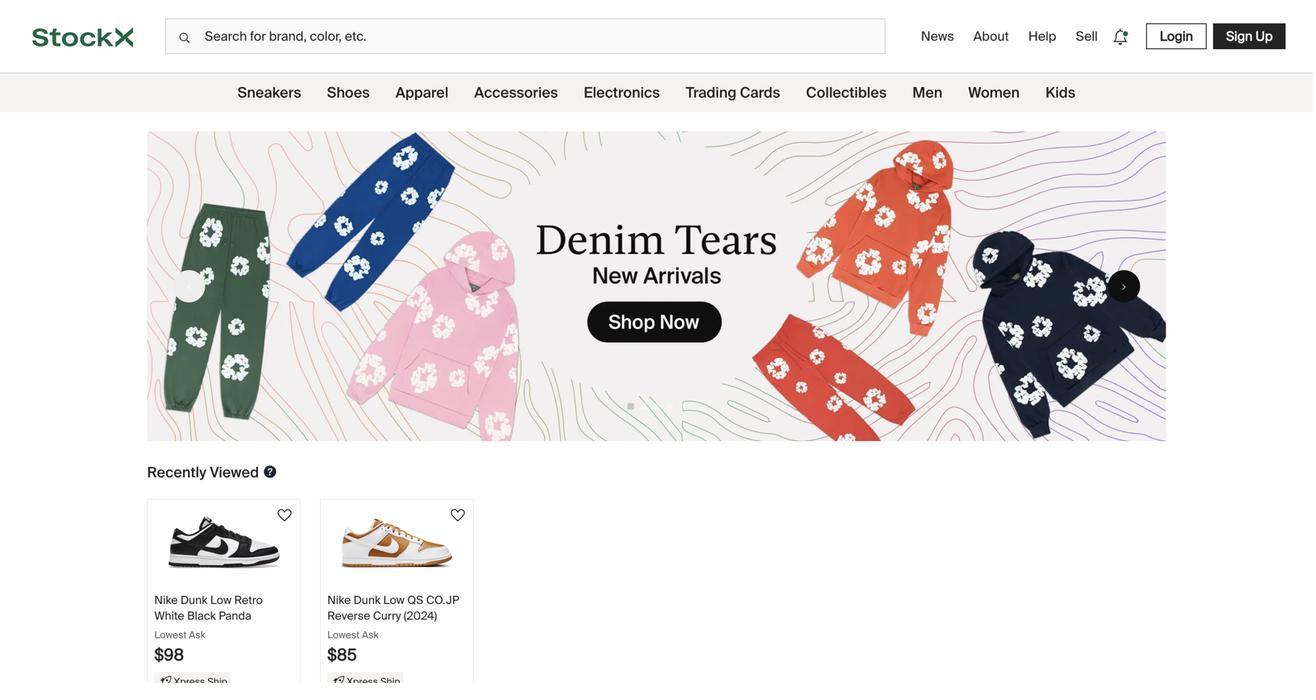 Task type: vqa. For each thing, say whether or not it's contained in the screenshot.
news and editorials from stockx
no



Task type: locate. For each thing, give the bounding box(es) containing it.
shoes
[[327, 83, 370, 102]]

product category switcher element
[[0, 73, 1314, 112]]

2 low from the left
[[383, 593, 405, 608]]

about
[[974, 28, 1009, 45]]

previous slide image
[[181, 283, 197, 291]]

1 follow image from the left
[[275, 506, 294, 525]]

kids
[[1046, 83, 1076, 102]]

1 low from the left
[[210, 593, 232, 608]]

2 follow image from the left
[[448, 506, 468, 525]]

trading
[[686, 83, 737, 102]]

0 horizontal spatial low
[[210, 593, 232, 608]]

2 nike from the left
[[328, 593, 351, 608]]

dunk up reverse
[[354, 593, 381, 608]]

nike for ask
[[328, 593, 351, 608]]

accessories
[[474, 83, 558, 102]]

0 horizontal spatial lowest
[[154, 629, 187, 641]]

login
[[1160, 28, 1194, 45]]

ask down curry
[[362, 629, 379, 641]]

ask
[[189, 629, 206, 641], [362, 629, 379, 641]]

0 horizontal spatial follow image
[[275, 506, 294, 525]]

1 horizontal spatial low
[[383, 593, 405, 608]]

co.jp
[[426, 593, 460, 608]]

2 lowest from the left
[[328, 629, 360, 641]]

panda
[[219, 608, 252, 623]]

curry
[[373, 608, 401, 623]]

dunk up black
[[181, 593, 208, 608]]

low up panda
[[210, 593, 232, 608]]

1 ask from the left
[[189, 629, 206, 641]]

stockx logo image
[[32, 27, 133, 47]]

collectibles link
[[806, 73, 887, 112]]

1 dunk from the left
[[181, 593, 208, 608]]

collectibles
[[806, 83, 887, 102]]

$98
[[154, 645, 184, 665]]

(2024)
[[404, 608, 437, 623]]

sell
[[1076, 28, 1098, 45]]

nike
[[154, 593, 178, 608], [328, 593, 351, 608]]

dunk inside 'nike dunk low qs co.jp reverse curry (2024) lowest ask $85'
[[354, 593, 381, 608]]

dunk for ask
[[354, 593, 381, 608]]

1 horizontal spatial dunk
[[354, 593, 381, 608]]

white
[[154, 608, 184, 623]]

Search... search field
[[165, 19, 886, 54]]

qs
[[407, 593, 424, 608]]

0 horizontal spatial ask
[[189, 629, 206, 641]]

kids link
[[1046, 73, 1076, 112]]

lowest inside nike dunk low retro white black panda lowest ask $98
[[154, 629, 187, 641]]

trading cards link
[[686, 73, 781, 112]]

electronics link
[[584, 73, 660, 112]]

nike dunk low retro white black panda lowest ask $98
[[154, 593, 263, 665]]

nike dunk low qs co.jp reverse curry (2024) lowest ask $85
[[328, 593, 460, 665]]

1 horizontal spatial ask
[[362, 629, 379, 641]]

dunk inside nike dunk low retro white black panda lowest ask $98
[[181, 593, 208, 608]]

1 nike from the left
[[154, 593, 178, 608]]

low
[[210, 593, 232, 608], [383, 593, 405, 608]]

sign
[[1227, 28, 1253, 45]]

0 horizontal spatial dunk
[[181, 593, 208, 608]]

2 dunk from the left
[[354, 593, 381, 608]]

up
[[1256, 28, 1273, 45]]

nike inside nike dunk low retro white black panda lowest ask $98
[[154, 593, 178, 608]]

lowest down white
[[154, 629, 187, 641]]

notification unread icon image
[[1110, 25, 1132, 48]]

news link
[[915, 21, 961, 51]]

nike up reverse
[[328, 593, 351, 608]]

1 horizontal spatial lowest
[[328, 629, 360, 641]]

low inside nike dunk low retro white black panda lowest ask $98
[[210, 593, 232, 608]]

apparel
[[396, 83, 449, 102]]

black
[[187, 608, 216, 623]]

dunk
[[181, 593, 208, 608], [354, 593, 381, 608]]

low up curry
[[383, 593, 405, 608]]

1 horizontal spatial follow image
[[448, 506, 468, 525]]

2 ask from the left
[[362, 629, 379, 641]]

0 horizontal spatial nike
[[154, 593, 178, 608]]

1 lowest from the left
[[154, 629, 187, 641]]

low for ask
[[383, 593, 405, 608]]

nike up white
[[154, 593, 178, 608]]

ask down black
[[189, 629, 206, 641]]

about link
[[968, 21, 1016, 51]]

lowest
[[154, 629, 187, 641], [328, 629, 360, 641]]

1 horizontal spatial nike
[[328, 593, 351, 608]]

low inside 'nike dunk low qs co.jp reverse curry (2024) lowest ask $85'
[[383, 593, 405, 608]]

lowest down reverse
[[328, 629, 360, 641]]

nike dunk low retro white black panda image
[[168, 513, 281, 573]]

follow image
[[275, 506, 294, 525], [448, 506, 468, 525]]

nike inside 'nike dunk low qs co.jp reverse curry (2024) lowest ask $85'
[[328, 593, 351, 608]]



Task type: describe. For each thing, give the bounding box(es) containing it.
retro
[[234, 593, 263, 608]]

sneakers link
[[238, 73, 301, 112]]

dunk for $98
[[181, 593, 208, 608]]

sneakers
[[238, 83, 301, 102]]

shoes link
[[327, 73, 370, 112]]

cards
[[740, 83, 781, 102]]

ask inside 'nike dunk low qs co.jp reverse curry (2024) lowest ask $85'
[[362, 629, 379, 641]]

nike for $98
[[154, 593, 178, 608]]

$85
[[328, 645, 357, 665]]

login button
[[1147, 23, 1207, 49]]

stockx logo link
[[0, 0, 165, 73]]

recently viewed image
[[262, 464, 278, 480]]

reverse
[[328, 608, 370, 623]]

sell link
[[1070, 21, 1105, 51]]

recently viewed
[[147, 463, 259, 482]]

ask inside nike dunk low retro white black panda lowest ask $98
[[189, 629, 206, 641]]

men
[[913, 83, 943, 102]]

apparel link
[[396, 73, 449, 112]]

help link
[[1022, 21, 1063, 51]]

men link
[[913, 73, 943, 112]]

follow image for $98
[[275, 506, 294, 525]]

accessories link
[[474, 73, 558, 112]]

viewed
[[210, 463, 259, 482]]

low for $98
[[210, 593, 232, 608]]

sign up
[[1227, 28, 1273, 45]]

trading cards
[[686, 83, 781, 102]]

recently
[[147, 463, 207, 482]]

follow image for ask
[[448, 506, 468, 525]]

help
[[1029, 28, 1057, 45]]

women link
[[969, 73, 1020, 112]]

women
[[969, 83, 1020, 102]]

nike dunk low qs co.jp reverse curry (2024) image
[[341, 513, 454, 573]]

lowest inside 'nike dunk low qs co.jp reverse curry (2024) lowest ask $85'
[[328, 629, 360, 641]]

news
[[921, 28, 955, 45]]

sign up button
[[1214, 23, 1286, 49]]

electronics
[[584, 83, 660, 102]]

next slide image
[[1117, 283, 1133, 291]]



